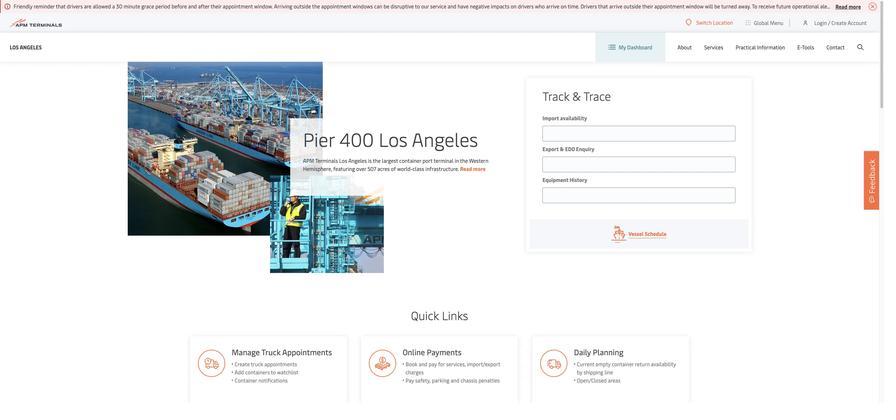 Task type: vqa. For each thing, say whether or not it's contained in the screenshot.
rightmost WRONG
no



Task type: locate. For each thing, give the bounding box(es) containing it.
1 vertical spatial availability
[[652, 361, 677, 368]]

history
[[570, 176, 588, 183]]

1 horizontal spatial los
[[340, 157, 348, 164]]

1 horizontal spatial container
[[613, 361, 635, 368]]

0 horizontal spatial outside
[[294, 3, 311, 10]]

dashboard
[[628, 44, 653, 51]]

1 horizontal spatial outside
[[624, 3, 642, 10]]

edo
[[566, 145, 575, 153]]

login / create account
[[815, 19, 868, 26]]

container up world-
[[400, 157, 422, 164]]

1 horizontal spatial drivers
[[518, 3, 534, 10]]

0 vertical spatial more
[[849, 3, 862, 10]]

read
[[836, 3, 848, 10], [461, 165, 473, 172]]

reminder
[[34, 3, 55, 10]]

angeles inside apm terminals los angeles is the largest container port terminal in the western hemisphere, featuring over 507 acres of world-class infrastructure.
[[349, 157, 367, 164]]

0 vertical spatial availability
[[561, 115, 588, 122]]

1 outside from the left
[[294, 3, 311, 10]]

future
[[777, 3, 792, 10]]

outside
[[294, 3, 311, 10], [624, 3, 642, 10]]

0 vertical spatial read
[[836, 3, 848, 10]]

arrive right drivers
[[610, 3, 623, 10]]

2 horizontal spatial angeles
[[412, 126, 479, 152]]

1 horizontal spatial &
[[573, 88, 581, 104]]

0 vertical spatial to
[[415, 3, 420, 10]]

infrastructure.
[[426, 165, 459, 172]]

1 horizontal spatial appointment
[[322, 3, 352, 10]]

on right impacts
[[511, 3, 517, 10]]

0 horizontal spatial to
[[271, 369, 276, 376]]

current
[[578, 361, 595, 368]]

window.
[[254, 3, 273, 10]]

1 vertical spatial &
[[560, 145, 565, 153]]

shipping
[[584, 369, 604, 376]]

read more link
[[461, 165, 486, 172]]

tariffs - 131 image
[[369, 350, 397, 377]]

read more for read more button
[[836, 3, 862, 10]]

switch
[[697, 19, 712, 26]]

0 horizontal spatial their
[[211, 3, 222, 10]]

daily planning current empty container return availability by shipping line open/closed areas
[[575, 347, 677, 384]]

add
[[235, 369, 244, 376]]

1 horizontal spatial read
[[836, 3, 848, 10]]

0 horizontal spatial &
[[560, 145, 565, 153]]

0 horizontal spatial los
[[10, 43, 19, 51]]

manager truck appointments - 53 image
[[198, 350, 225, 377]]

more inside button
[[849, 3, 862, 10]]

contact
[[827, 44, 846, 51]]

practical
[[736, 44, 757, 51]]

1 vertical spatial los
[[379, 126, 408, 152]]

2 horizontal spatial appointment
[[655, 3, 685, 10]]

2 vertical spatial angeles
[[349, 157, 367, 164]]

read more down western at the top of the page
[[461, 165, 486, 172]]

507
[[368, 165, 377, 172]]

services,
[[447, 361, 466, 368]]

1 horizontal spatial be
[[715, 3, 721, 10]]

0 vertical spatial create
[[832, 19, 847, 26]]

information
[[758, 44, 786, 51]]

allowed
[[93, 3, 111, 10]]

create
[[832, 19, 847, 26], [235, 361, 250, 368]]

more left sms
[[849, 3, 862, 10]]

0 horizontal spatial angeles
[[20, 43, 42, 51]]

pier
[[303, 126, 335, 152]]

appointment
[[223, 3, 253, 10], [322, 3, 352, 10], [655, 3, 685, 10]]

los inside apm terminals los angeles is the largest container port terminal in the western hemisphere, featuring over 507 acres of world-class infrastructure.
[[340, 157, 348, 164]]

to left our
[[415, 3, 420, 10]]

1 vertical spatial read more
[[461, 165, 486, 172]]

0 horizontal spatial arrive
[[547, 3, 560, 10]]

1 horizontal spatial on
[[561, 3, 567, 10]]

1 vertical spatial more
[[474, 165, 486, 172]]

availability right return
[[652, 361, 677, 368]]

container
[[400, 157, 422, 164], [613, 361, 635, 368]]

& left the 'edo'
[[560, 145, 565, 153]]

0 horizontal spatial be
[[384, 3, 390, 10]]

0 horizontal spatial by
[[578, 369, 583, 376]]

read right alerts
[[836, 3, 848, 10]]

trace
[[584, 88, 612, 104]]

pay
[[429, 361, 437, 368]]

1 vertical spatial to
[[271, 369, 276, 376]]

0 horizontal spatial drivers
[[67, 3, 83, 10]]

1 vertical spatial read
[[461, 165, 473, 172]]

manage
[[232, 347, 260, 358]]

watchlist
[[277, 369, 298, 376]]

1 horizontal spatial by
[[836, 3, 841, 10]]

availability down "track & trace"
[[561, 115, 588, 122]]

equipment
[[543, 176, 569, 183]]

los for pier
[[379, 126, 408, 152]]

read more up login / create account
[[836, 3, 862, 10]]

will
[[706, 3, 714, 10]]

1 horizontal spatial more
[[849, 3, 862, 10]]

return
[[636, 361, 651, 368]]

1 horizontal spatial read more
[[836, 3, 862, 10]]

on left time.
[[561, 3, 567, 10]]

about
[[678, 44, 693, 51]]

account
[[849, 19, 868, 26]]

that
[[56, 3, 66, 10], [599, 3, 608, 10]]

after
[[198, 3, 210, 10]]

create inside the manage truck appointments create truck appointments add containers to watchlist container notifications
[[235, 361, 250, 368]]

1 be from the left
[[384, 3, 390, 10]]

arrive right who
[[547, 3, 560, 10]]

more for read more link
[[474, 165, 486, 172]]

0 horizontal spatial that
[[56, 3, 66, 10]]

and left after
[[188, 3, 197, 10]]

truck
[[262, 347, 281, 358]]

by down current
[[578, 369, 583, 376]]

services button
[[705, 33, 724, 62]]

friendly reminder that drivers are allowed a 30 minute grace period before and after their appointment window. arriving outside the appointment windows can be disruptive to our service and have negative impacts on drivers who arrive on time. drivers that arrive outside their appointment window will be turned away. to receive future operational alerts by email or sms pleas
[[14, 3, 885, 10]]

disruptive
[[391, 3, 414, 10]]

los
[[10, 43, 19, 51], [379, 126, 408, 152], [340, 157, 348, 164]]

0 horizontal spatial container
[[400, 157, 422, 164]]

read for read more button
[[836, 3, 848, 10]]

to inside the manage truck appointments create truck appointments add containers to watchlist container notifications
[[271, 369, 276, 376]]

0 horizontal spatial read
[[461, 165, 473, 172]]

1 vertical spatial by
[[578, 369, 583, 376]]

& left the trace
[[573, 88, 581, 104]]

0 horizontal spatial read more
[[461, 165, 486, 172]]

for
[[439, 361, 445, 368]]

to
[[415, 3, 420, 10], [271, 369, 276, 376]]

0 vertical spatial read more
[[836, 3, 862, 10]]

equipment history
[[543, 176, 588, 183]]

1 horizontal spatial arrive
[[610, 3, 623, 10]]

1 their from the left
[[211, 3, 222, 10]]

drivers left who
[[518, 3, 534, 10]]

e-
[[798, 44, 803, 51]]

2 horizontal spatial the
[[461, 157, 468, 164]]

quick
[[411, 307, 439, 323]]

2 horizontal spatial los
[[379, 126, 408, 152]]

more down western at the top of the page
[[474, 165, 486, 172]]

0 horizontal spatial on
[[511, 3, 517, 10]]

0 horizontal spatial the
[[312, 3, 320, 10]]

1 vertical spatial container
[[613, 361, 635, 368]]

pay
[[406, 377, 415, 384]]

read inside button
[[836, 3, 848, 10]]

0 horizontal spatial create
[[235, 361, 250, 368]]

feedback button
[[865, 151, 881, 210]]

drivers left are
[[67, 3, 83, 10]]

menu
[[771, 19, 784, 26]]

angeles inside los angeles link
[[20, 43, 42, 51]]

1 horizontal spatial angeles
[[349, 157, 367, 164]]

is
[[368, 157, 372, 164]]

0 horizontal spatial more
[[474, 165, 486, 172]]

import
[[543, 115, 560, 122]]

1 horizontal spatial availability
[[652, 361, 677, 368]]

their
[[211, 3, 222, 10], [643, 3, 654, 10]]

location
[[714, 19, 734, 26]]

be right can
[[384, 3, 390, 10]]

0 vertical spatial angeles
[[20, 43, 42, 51]]

angeles for pier 400 los angeles
[[412, 126, 479, 152]]

and left have at the top of the page
[[448, 3, 457, 10]]

1 horizontal spatial their
[[643, 3, 654, 10]]

appointment left window.
[[223, 3, 253, 10]]

and left pay
[[419, 361, 428, 368]]

parking
[[432, 377, 450, 384]]

drivers
[[67, 3, 83, 10], [518, 3, 534, 10]]

2 on from the left
[[561, 3, 567, 10]]

0 horizontal spatial appointment
[[223, 3, 253, 10]]

0 vertical spatial by
[[836, 3, 841, 10]]

appointment left window
[[655, 3, 685, 10]]

to up notifications
[[271, 369, 276, 376]]

1 vertical spatial create
[[235, 361, 250, 368]]

create right /
[[832, 19, 847, 26]]

practical information button
[[736, 33, 786, 62]]

container inside the "daily planning current empty container return availability by shipping line open/closed areas"
[[613, 361, 635, 368]]

2 arrive from the left
[[610, 3, 623, 10]]

close alert image
[[870, 3, 877, 10]]

vessel
[[629, 230, 644, 238]]

western
[[469, 157, 489, 164]]

be right will
[[715, 3, 721, 10]]

0 vertical spatial container
[[400, 157, 422, 164]]

la secondary image
[[270, 176, 384, 273]]

read more button
[[836, 2, 862, 10]]

manage truck appointments create truck appointments add containers to watchlist container notifications
[[232, 347, 332, 384]]

create up add
[[235, 361, 250, 368]]

2 vertical spatial los
[[340, 157, 348, 164]]

0 vertical spatial &
[[573, 88, 581, 104]]

a
[[112, 3, 115, 10]]

that right the reminder
[[56, 3, 66, 10]]

1 vertical spatial angeles
[[412, 126, 479, 152]]

that right drivers
[[599, 3, 608, 10]]

1 horizontal spatial to
[[415, 3, 420, 10]]

login / create account link
[[803, 13, 868, 32]]

links
[[442, 307, 469, 323]]

largest
[[382, 157, 398, 164]]

1 horizontal spatial that
[[599, 3, 608, 10]]

container up line
[[613, 361, 635, 368]]

appointment left windows
[[322, 3, 352, 10]]

window
[[686, 3, 704, 10]]

by left email
[[836, 3, 841, 10]]

los angeles
[[10, 43, 42, 51]]

read down western at the top of the page
[[461, 165, 473, 172]]

of
[[391, 165, 396, 172]]



Task type: describe. For each thing, give the bounding box(es) containing it.
apm terminals los angeles is the largest container port terminal in the western hemisphere, featuring over 507 acres of world-class infrastructure.
[[303, 157, 489, 172]]

global menu button
[[740, 13, 791, 32]]

world-
[[398, 165, 413, 172]]

400
[[340, 126, 374, 152]]

sms
[[863, 3, 873, 10]]

appointments
[[282, 347, 332, 358]]

read for read more link
[[461, 165, 473, 172]]

import/export
[[468, 361, 501, 368]]

pleas
[[874, 3, 885, 10]]

vessel schedule
[[629, 230, 667, 238]]

penalties
[[479, 377, 500, 384]]

los for apm
[[340, 157, 348, 164]]

orange club loyalty program - 56 image
[[541, 350, 568, 377]]

empty
[[596, 361, 611, 368]]

arriving
[[274, 3, 293, 10]]

open/closed
[[578, 377, 607, 384]]

service
[[431, 3, 447, 10]]

container
[[235, 377, 257, 384]]

track & trace
[[543, 88, 612, 104]]

charges
[[406, 369, 424, 376]]

by inside the "daily planning current empty container return availability by shipping line open/closed areas"
[[578, 369, 583, 376]]

terminal
[[434, 157, 454, 164]]

notifications
[[258, 377, 288, 384]]

friendly
[[14, 3, 32, 10]]

container inside apm terminals los angeles is the largest container port terminal in the western hemisphere, featuring over 507 acres of world-class infrastructure.
[[400, 157, 422, 164]]

read more for read more link
[[461, 165, 486, 172]]

schedule
[[645, 230, 667, 238]]

2 their from the left
[[643, 3, 654, 10]]

/
[[829, 19, 831, 26]]

windows
[[353, 3, 373, 10]]

tools
[[803, 44, 815, 51]]

import availability
[[543, 115, 588, 122]]

2 appointment from the left
[[322, 3, 352, 10]]

away. to
[[739, 3, 758, 10]]

grace
[[142, 3, 154, 10]]

vessel schedule link
[[530, 220, 749, 249]]

apm
[[303, 157, 314, 164]]

1 appointment from the left
[[223, 3, 253, 10]]

0 horizontal spatial availability
[[561, 115, 588, 122]]

feedback
[[867, 159, 878, 194]]

2 be from the left
[[715, 3, 721, 10]]

1 drivers from the left
[[67, 3, 83, 10]]

1 horizontal spatial the
[[373, 157, 381, 164]]

can
[[375, 3, 383, 10]]

e-tools button
[[798, 33, 815, 62]]

& for trace
[[573, 88, 581, 104]]

0 vertical spatial los
[[10, 43, 19, 51]]

1 on from the left
[[511, 3, 517, 10]]

containers
[[245, 369, 270, 376]]

my dashboard
[[619, 44, 653, 51]]

negative
[[470, 3, 490, 10]]

1 arrive from the left
[[547, 3, 560, 10]]

port
[[423, 157, 433, 164]]

2 that from the left
[[599, 3, 608, 10]]

practical information
[[736, 44, 786, 51]]

my dashboard button
[[609, 33, 653, 62]]

featuring
[[334, 165, 355, 172]]

minute
[[124, 3, 140, 10]]

switch location button
[[687, 19, 734, 26]]

impacts
[[491, 3, 510, 10]]

time.
[[568, 3, 580, 10]]

& for edo
[[560, 145, 565, 153]]

pier 400 los angeles
[[303, 126, 479, 152]]

switch location
[[697, 19, 734, 26]]

daily
[[575, 347, 592, 358]]

1 horizontal spatial create
[[832, 19, 847, 26]]

login
[[815, 19, 828, 26]]

planning
[[594, 347, 624, 358]]

availability inside the "daily planning current empty container return availability by shipping line open/closed areas"
[[652, 361, 677, 368]]

los angeles pier 400 image
[[128, 62, 323, 236]]

2 drivers from the left
[[518, 3, 534, 10]]

export & edo enquiry
[[543, 145, 595, 153]]

los angeles link
[[10, 43, 42, 51]]

contact button
[[827, 33, 846, 62]]

e-tools
[[798, 44, 815, 51]]

2 outside from the left
[[624, 3, 642, 10]]

more for read more button
[[849, 3, 862, 10]]

operational
[[793, 3, 820, 10]]

drivers
[[581, 3, 598, 10]]

line
[[605, 369, 614, 376]]

export
[[543, 145, 559, 153]]

in
[[455, 157, 459, 164]]

angeles for apm terminals los angeles is the largest container port terminal in the western hemisphere, featuring over 507 acres of world-class infrastructure.
[[349, 157, 367, 164]]

payments
[[427, 347, 462, 358]]

1 that from the left
[[56, 3, 66, 10]]

appointments
[[265, 361, 297, 368]]

email
[[843, 3, 855, 10]]

my
[[619, 44, 627, 51]]

alerts
[[821, 3, 835, 10]]

truck
[[251, 361, 263, 368]]

30
[[116, 3, 122, 10]]

3 appointment from the left
[[655, 3, 685, 10]]

areas
[[609, 377, 621, 384]]

acres
[[378, 165, 390, 172]]

online payments book and pay for services, import/export charges pay safety, parking and chassis penalties
[[403, 347, 501, 384]]

online
[[403, 347, 426, 358]]

are
[[84, 3, 92, 10]]

turned
[[722, 3, 738, 10]]

and left chassis
[[451, 377, 460, 384]]



